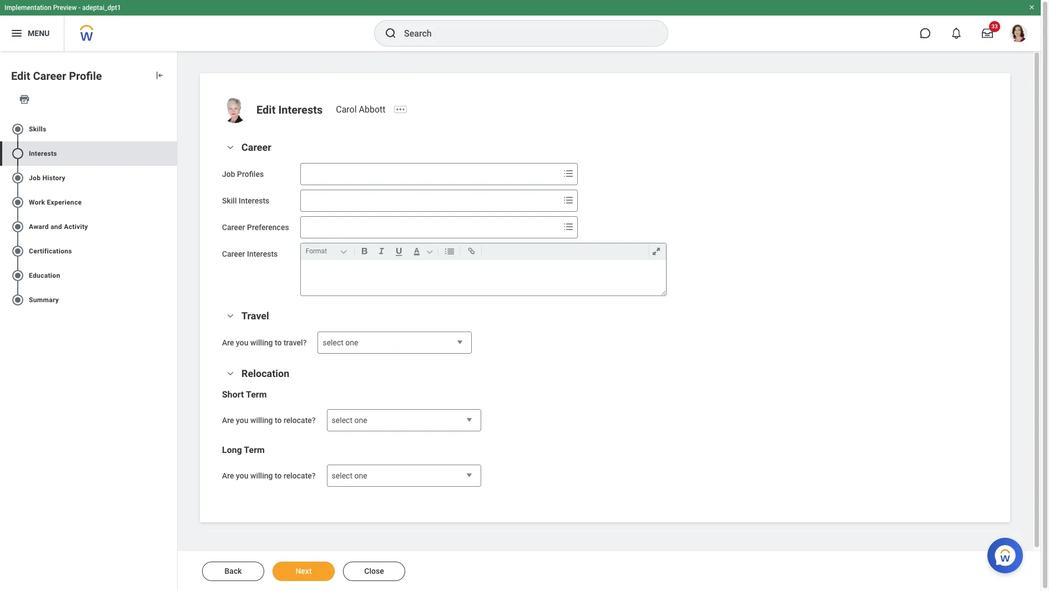 Task type: vqa. For each thing, say whether or not it's contained in the screenshot.
View printable version (PDF) icon's Export to Excel icon
no



Task type: locate. For each thing, give the bounding box(es) containing it.
preview
[[53, 4, 77, 12]]

2 willing from the top
[[250, 416, 273, 425]]

close
[[364, 567, 384, 576]]

are down short
[[222, 416, 234, 425]]

1 vertical spatial edit
[[256, 103, 276, 117]]

willing down travel
[[250, 339, 273, 347]]

1 chevron down image from the top
[[224, 144, 237, 152]]

2 prompts image from the top
[[562, 220, 575, 234]]

1 you from the top
[[236, 339, 248, 347]]

1 vertical spatial relocate?
[[284, 472, 316, 481]]

career up profiles at left
[[241, 142, 271, 153]]

select inside long term group
[[332, 472, 352, 481]]

chevron down image left career button
[[224, 144, 237, 152]]

one
[[345, 339, 358, 347], [354, 416, 367, 425], [354, 472, 367, 481]]

career for career preferences
[[222, 223, 245, 232]]

interests right skill
[[239, 196, 269, 205]]

1 are from the top
[[222, 339, 234, 347]]

prompts image for skill interests
[[562, 194, 575, 207]]

print image
[[19, 94, 30, 105]]

2 relocate? from the top
[[284, 472, 316, 481]]

and
[[51, 223, 62, 231]]

term right long
[[244, 445, 265, 456]]

radio custom image left work
[[11, 196, 24, 209]]

carol abbott element
[[336, 104, 392, 115]]

1 to from the top
[[275, 339, 282, 347]]

career for career interests
[[222, 250, 245, 259]]

award and activity
[[29, 223, 88, 231]]

profile logan mcneil image
[[1010, 24, 1027, 44]]

are you willing to relocate? inside long term group
[[222, 472, 316, 481]]

1 vertical spatial are you willing to relocate?
[[222, 472, 316, 481]]

willing down short term at the bottom of the page
[[250, 416, 273, 425]]

are down long
[[222, 472, 234, 481]]

summary link
[[0, 288, 177, 312]]

one for short term
[[354, 416, 367, 425]]

2 vertical spatial select
[[332, 472, 352, 481]]

you inside travel group
[[236, 339, 248, 347]]

0 vertical spatial chevron down image
[[224, 144, 237, 152]]

radio custom image left award
[[11, 220, 24, 234]]

3 radio custom image from the top
[[11, 245, 24, 258]]

are you willing to relocate?
[[222, 416, 316, 425], [222, 472, 316, 481]]

2 chevron down image from the top
[[224, 370, 237, 378]]

2 are you willing to relocate? from the top
[[222, 472, 316, 481]]

you for long
[[236, 472, 248, 481]]

radio custom image down print image
[[11, 147, 24, 160]]

you down long term button
[[236, 472, 248, 481]]

radio custom image
[[11, 123, 24, 136], [11, 220, 24, 234], [11, 245, 24, 258], [11, 269, 24, 282]]

2 radio custom image from the top
[[11, 171, 24, 185]]

1 vertical spatial chevron down image
[[224, 370, 237, 378]]

select one button
[[327, 410, 481, 432]]

chevron down image inside relocation group
[[224, 370, 237, 378]]

Career Preferences field
[[301, 218, 559, 238]]

interests down preferences
[[247, 250, 278, 259]]

interests for edit
[[278, 103, 323, 117]]

0 vertical spatial select one
[[323, 339, 358, 347]]

long term group
[[222, 445, 988, 488]]

implementation
[[4, 4, 51, 12]]

1 radio custom image from the top
[[11, 147, 24, 160]]

job for job history
[[29, 174, 41, 182]]

skill
[[222, 196, 237, 205]]

select one button for are you willing to relocate?
[[327, 465, 481, 488]]

edit for edit career profile
[[11, 69, 30, 83]]

work experience
[[29, 199, 82, 206]]

one inside long term group
[[354, 472, 367, 481]]

prompts image
[[562, 167, 575, 180]]

action bar region
[[182, 551, 1041, 592]]

select inside dropdown button
[[332, 416, 352, 425]]

2 are from the top
[[222, 416, 234, 425]]

are you willing to relocate? for short term
[[222, 416, 316, 425]]

you down short term at the bottom of the page
[[236, 416, 248, 425]]

select one button inside long term group
[[327, 465, 481, 488]]

select for long term
[[332, 472, 352, 481]]

relocate? inside long term group
[[284, 472, 316, 481]]

chevron down image
[[224, 144, 237, 152], [224, 370, 237, 378]]

2 vertical spatial one
[[354, 472, 367, 481]]

chevron down image up short
[[224, 370, 237, 378]]

search image
[[384, 27, 397, 40]]

0 vertical spatial select
[[323, 339, 343, 347]]

select for short term
[[332, 416, 352, 425]]

job inside list
[[29, 174, 41, 182]]

select one button
[[318, 332, 472, 355], [327, 465, 481, 488]]

0 vertical spatial edit
[[11, 69, 30, 83]]

2 vertical spatial select one
[[332, 472, 367, 481]]

edit career profile
[[11, 69, 102, 83]]

4 radio custom image from the top
[[11, 269, 24, 282]]

maximize image
[[649, 245, 664, 258]]

are you willing to travel?
[[222, 339, 307, 347]]

error image for interests
[[166, 147, 177, 160]]

interests left carol
[[278, 103, 323, 117]]

3 are from the top
[[222, 472, 234, 481]]

edit up print image
[[11, 69, 30, 83]]

job inside the career group
[[222, 170, 235, 179]]

to for short term
[[275, 416, 282, 425]]

education
[[29, 272, 60, 280]]

relocation button
[[241, 368, 289, 380]]

1 vertical spatial one
[[354, 416, 367, 425]]

profile
[[69, 69, 102, 83]]

menu banner
[[0, 0, 1041, 51]]

adeptai_dpt1
[[82, 4, 121, 12]]

33
[[991, 23, 998, 29]]

term for long term
[[244, 445, 265, 456]]

you inside long term group
[[236, 472, 248, 481]]

career
[[33, 69, 66, 83], [241, 142, 271, 153], [222, 223, 245, 232], [222, 250, 245, 259]]

edit for edit interests
[[256, 103, 276, 117]]

radio custom image inside summary 'link'
[[11, 294, 24, 307]]

Career Interests text field
[[301, 260, 666, 296]]

2 error image from the top
[[166, 147, 177, 160]]

2 radio custom image from the top
[[11, 220, 24, 234]]

radio custom image left "summary"
[[11, 294, 24, 307]]

relocate? inside the short term group
[[284, 416, 316, 425]]

error image inside 'interests' link
[[166, 147, 177, 160]]

0 vertical spatial one
[[345, 339, 358, 347]]

back
[[224, 567, 242, 576]]

are you willing to relocate? inside the short term group
[[222, 416, 316, 425]]

select
[[323, 339, 343, 347], [332, 416, 352, 425], [332, 472, 352, 481]]

error image inside skills link
[[166, 123, 177, 136]]

you down chevron down icon
[[236, 339, 248, 347]]

bold image
[[357, 245, 372, 258]]

radio custom image inside award and activity link
[[11, 220, 24, 234]]

radio custom image for award and activity
[[11, 220, 24, 234]]

willing
[[250, 339, 273, 347], [250, 416, 273, 425], [250, 472, 273, 481]]

2 vertical spatial willing
[[250, 472, 273, 481]]

justify image
[[10, 27, 23, 40]]

1 prompts image from the top
[[562, 194, 575, 207]]

2 vertical spatial to
[[275, 472, 282, 481]]

interests inside list
[[29, 150, 57, 158]]

radio custom image for certifications
[[11, 245, 24, 258]]

radio custom image left the education
[[11, 269, 24, 282]]

1 error image from the top
[[166, 123, 177, 136]]

select one inside dropdown button
[[332, 416, 367, 425]]

1 vertical spatial willing
[[250, 416, 273, 425]]

interests for skill
[[239, 196, 269, 205]]

2 to from the top
[[275, 416, 282, 425]]

0 vertical spatial error image
[[166, 123, 177, 136]]

0 vertical spatial are you willing to relocate?
[[222, 416, 316, 425]]

radio custom image inside skills link
[[11, 123, 24, 136]]

job
[[222, 170, 235, 179], [29, 174, 41, 182]]

radio custom image inside work experience link
[[11, 196, 24, 209]]

willing inside travel group
[[250, 339, 273, 347]]

willing down long term button
[[250, 472, 273, 481]]

are inside travel group
[[222, 339, 234, 347]]

are you willing to relocate? down short term at the bottom of the page
[[222, 416, 316, 425]]

1 horizontal spatial job
[[222, 170, 235, 179]]

career down skill
[[222, 223, 245, 232]]

relocate?
[[284, 416, 316, 425], [284, 472, 316, 481]]

chevron down image
[[224, 312, 237, 320]]

to for long term
[[275, 472, 282, 481]]

edit right employee's photo (carol abbott)
[[256, 103, 276, 117]]

you
[[236, 339, 248, 347], [236, 416, 248, 425], [236, 472, 248, 481]]

travel
[[241, 310, 269, 322]]

interests for career
[[247, 250, 278, 259]]

1 vertical spatial term
[[244, 445, 265, 456]]

one inside travel group
[[345, 339, 358, 347]]

back button
[[202, 562, 264, 582]]

edit
[[11, 69, 30, 83], [256, 103, 276, 117]]

1 vertical spatial select one button
[[327, 465, 481, 488]]

1 vertical spatial prompts image
[[562, 220, 575, 234]]

error image
[[166, 123, 177, 136], [166, 147, 177, 160]]

skill interests
[[222, 196, 269, 205]]

2 vertical spatial are
[[222, 472, 234, 481]]

3 willing from the top
[[250, 472, 273, 481]]

term for short term
[[246, 390, 267, 400]]

prompts image for career preferences
[[562, 220, 575, 234]]

0 vertical spatial are
[[222, 339, 234, 347]]

select one button for are you willing to travel?
[[318, 332, 472, 355]]

radio custom image left skills
[[11, 123, 24, 136]]

4 radio custom image from the top
[[11, 294, 24, 307]]

0 vertical spatial relocate?
[[284, 416, 316, 425]]

chevron down image for career
[[224, 144, 237, 152]]

1 radio custom image from the top
[[11, 123, 24, 136]]

are inside long term group
[[222, 472, 234, 481]]

radio custom image
[[11, 147, 24, 160], [11, 171, 24, 185], [11, 196, 24, 209], [11, 294, 24, 307]]

0 vertical spatial term
[[246, 390, 267, 400]]

1 willing from the top
[[250, 339, 273, 347]]

to
[[275, 339, 282, 347], [275, 416, 282, 425], [275, 472, 282, 481]]

radio custom image for skills
[[11, 123, 24, 136]]

0 vertical spatial you
[[236, 339, 248, 347]]

willing inside the short term group
[[250, 416, 273, 425]]

Job Profiles field
[[301, 164, 559, 184]]

select one
[[323, 339, 358, 347], [332, 416, 367, 425], [332, 472, 367, 481]]

notifications large image
[[951, 28, 962, 39]]

0 vertical spatial prompts image
[[562, 194, 575, 207]]

short term
[[222, 390, 267, 400]]

0 vertical spatial select one button
[[318, 332, 472, 355]]

1 vertical spatial to
[[275, 416, 282, 425]]

menu button
[[0, 16, 64, 51]]

radio custom image left job history at the top left of page
[[11, 171, 24, 185]]

3 radio custom image from the top
[[11, 196, 24, 209]]

1 horizontal spatial edit
[[256, 103, 276, 117]]

chevron down image for relocation
[[224, 370, 237, 378]]

one inside select one dropdown button
[[354, 416, 367, 425]]

select one button inside travel group
[[318, 332, 472, 355]]

career down career preferences
[[222, 250, 245, 259]]

are
[[222, 339, 234, 347], [222, 416, 234, 425], [222, 472, 234, 481]]

-
[[78, 4, 81, 12]]

activity
[[64, 223, 88, 231]]

career interests
[[222, 250, 278, 259]]

are inside the short term group
[[222, 416, 234, 425]]

are you willing to relocate? down long term button
[[222, 472, 316, 481]]

job history link
[[0, 166, 177, 190]]

long term button
[[222, 445, 265, 456]]

0 vertical spatial willing
[[250, 339, 273, 347]]

employee's photo (carol abbott) image
[[222, 98, 248, 123]]

carol
[[336, 104, 357, 115]]

job left history
[[29, 174, 41, 182]]

one for long term
[[354, 472, 367, 481]]

job history
[[29, 174, 65, 182]]

3 to from the top
[[275, 472, 282, 481]]

career preferences
[[222, 223, 289, 232]]

1 are you willing to relocate? from the top
[[222, 416, 316, 425]]

1 relocate? from the top
[[284, 416, 316, 425]]

1 vertical spatial select one
[[332, 416, 367, 425]]

are you willing to relocate? for long term
[[222, 472, 316, 481]]

0 vertical spatial to
[[275, 339, 282, 347]]

3 you from the top
[[236, 472, 248, 481]]

radio custom image for job history
[[11, 171, 24, 185]]

radio custom image left certifications
[[11, 245, 24, 258]]

willing inside long term group
[[250, 472, 273, 481]]

interests up job history at the top left of page
[[29, 150, 57, 158]]

are down chevron down icon
[[222, 339, 234, 347]]

0 horizontal spatial edit
[[11, 69, 30, 83]]

2 you from the top
[[236, 416, 248, 425]]

radio custom image inside education link
[[11, 269, 24, 282]]

list
[[0, 113, 177, 317]]

to inside long term group
[[275, 472, 282, 481]]

select one inside long term group
[[332, 472, 367, 481]]

term
[[246, 390, 267, 400], [244, 445, 265, 456]]

1 vertical spatial error image
[[166, 147, 177, 160]]

select one for short term
[[332, 416, 367, 425]]

to inside the short term group
[[275, 416, 282, 425]]

radio custom image inside certifications link
[[11, 245, 24, 258]]

1 vertical spatial you
[[236, 416, 248, 425]]

to inside travel group
[[275, 339, 282, 347]]

implementation preview -   adeptai_dpt1
[[4, 4, 121, 12]]

you for short
[[236, 416, 248, 425]]

1 vertical spatial select
[[332, 416, 352, 425]]

select one inside travel group
[[323, 339, 358, 347]]

you inside the short term group
[[236, 416, 248, 425]]

term down relocation button
[[246, 390, 267, 400]]

33 button
[[975, 21, 1000, 46]]

travel group
[[222, 310, 988, 355]]

0 horizontal spatial job
[[29, 174, 41, 182]]

1 vertical spatial are
[[222, 416, 234, 425]]

2 vertical spatial you
[[236, 472, 248, 481]]

short term button
[[222, 390, 267, 400]]

radio custom image inside job history link
[[11, 171, 24, 185]]

prompts image
[[562, 194, 575, 207], [562, 220, 575, 234]]

career left profile
[[33, 69, 66, 83]]

interests
[[278, 103, 323, 117], [29, 150, 57, 158], [239, 196, 269, 205], [247, 250, 278, 259]]

job left profiles at left
[[222, 170, 235, 179]]



Task type: describe. For each thing, give the bounding box(es) containing it.
work experience link
[[0, 190, 177, 215]]

list containing skills
[[0, 113, 177, 317]]

carol abbott
[[336, 104, 385, 115]]

next
[[296, 567, 312, 576]]

radio custom image for work experience
[[11, 196, 24, 209]]

inbox large image
[[982, 28, 993, 39]]

radio custom image for education
[[11, 269, 24, 282]]

certifications
[[29, 247, 72, 255]]

underline image
[[391, 245, 407, 258]]

history
[[42, 174, 65, 182]]

travel button
[[241, 310, 269, 322]]

format button
[[303, 245, 352, 258]]

certifications link
[[0, 239, 177, 264]]

career for career
[[241, 142, 271, 153]]

bulleted list image
[[442, 245, 457, 258]]

relocation group
[[222, 367, 988, 488]]

relocation
[[241, 368, 289, 380]]

format
[[306, 248, 327, 255]]

select one for long term
[[332, 472, 367, 481]]

italic image
[[374, 245, 389, 258]]

error image for skills
[[166, 123, 177, 136]]

award and activity link
[[0, 215, 177, 239]]

skills link
[[0, 117, 177, 141]]

willing for long term
[[250, 472, 273, 481]]

radio custom image for interests
[[11, 147, 24, 160]]

skills
[[29, 125, 46, 133]]

transformation import image
[[154, 70, 165, 81]]

job profiles
[[222, 170, 264, 179]]

profiles
[[237, 170, 264, 179]]

long term
[[222, 445, 265, 456]]

award
[[29, 223, 49, 231]]

Search Workday  search field
[[404, 21, 645, 46]]

close button
[[343, 562, 405, 582]]

job for job profiles
[[222, 170, 235, 179]]

link image
[[464, 245, 479, 258]]

radio custom image for summary
[[11, 294, 24, 307]]

edit interests
[[256, 103, 323, 117]]

next button
[[273, 562, 335, 582]]

select inside travel group
[[323, 339, 343, 347]]

relocate? for long term
[[284, 472, 316, 481]]

close environment banner image
[[1029, 4, 1035, 11]]

preferences
[[247, 223, 289, 232]]

education link
[[0, 264, 177, 288]]

work
[[29, 199, 45, 206]]

format group
[[303, 244, 668, 260]]

career button
[[241, 142, 271, 153]]

short term group
[[222, 390, 988, 432]]

travel?
[[284, 339, 307, 347]]

career group
[[222, 141, 988, 296]]

Skill Interests field
[[301, 191, 559, 211]]

are for short
[[222, 416, 234, 425]]

are for long
[[222, 472, 234, 481]]

relocate? for short term
[[284, 416, 316, 425]]

short
[[222, 390, 244, 400]]

willing for short term
[[250, 416, 273, 425]]

long
[[222, 445, 242, 456]]

interests link
[[0, 141, 177, 166]]

abbott
[[359, 104, 385, 115]]

experience
[[47, 199, 82, 206]]

menu
[[28, 29, 50, 38]]

summary
[[29, 296, 59, 304]]



